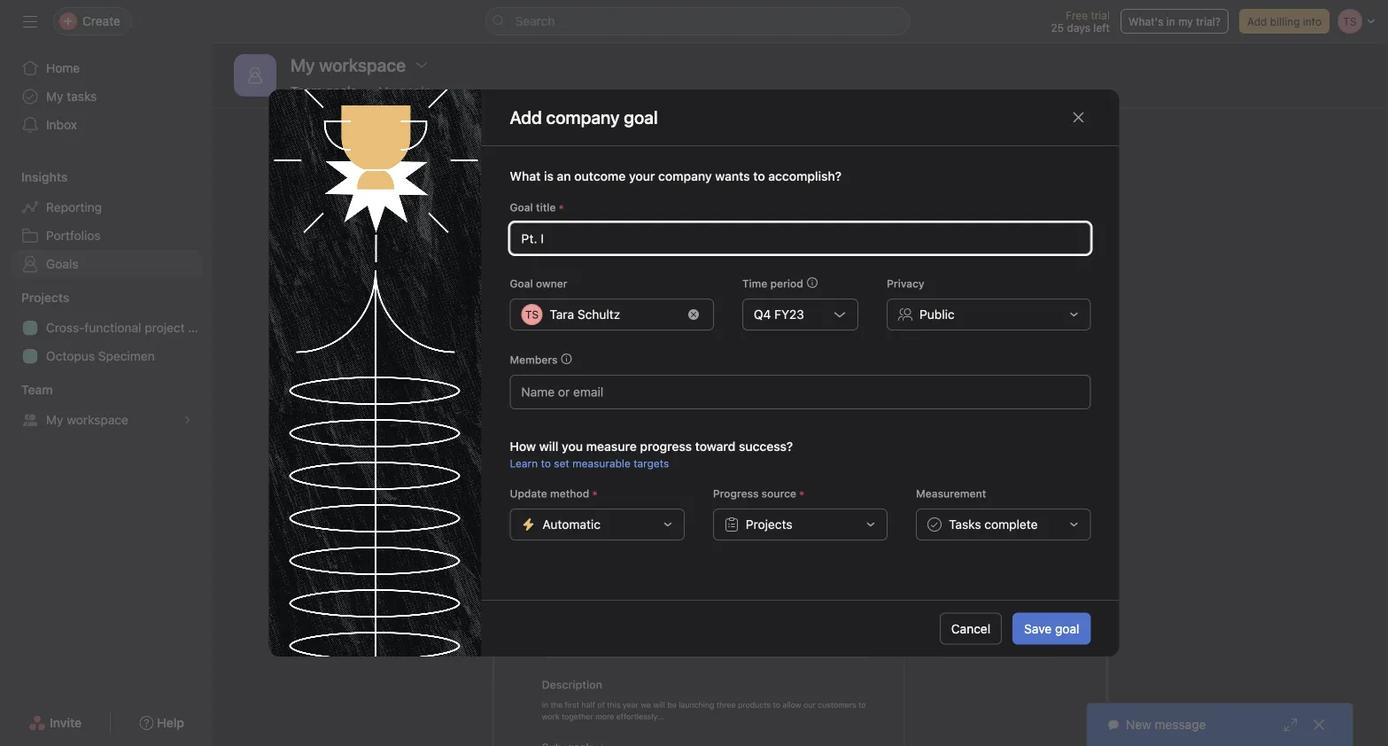 Task type: vqa. For each thing, say whether or not it's contained in the screenshot.
What
yes



Task type: locate. For each thing, give the bounding box(es) containing it.
add company goal
[[510, 107, 658, 128]]

1 vertical spatial and
[[859, 238, 883, 255]]

my down the team dropdown button
[[46, 413, 63, 427]]

required image
[[556, 202, 567, 213], [590, 488, 600, 499], [797, 488, 807, 499]]

add inside add top-level goals to help teams prioritize and connect work to your organization's objectives.
[[579, 238, 605, 255]]

insights button
[[0, 168, 68, 186]]

specimen
[[98, 349, 155, 363]]

your right work
[[994, 238, 1022, 255]]

measurable
[[573, 457, 631, 470]]

required image for projects
[[797, 488, 807, 499]]

to accomplish?
[[754, 169, 842, 183]]

0 vertical spatial goal
[[510, 201, 533, 214]]

0 horizontal spatial goal
[[802, 315, 826, 330]]

goals
[[325, 84, 357, 98], [399, 84, 431, 98], [669, 238, 704, 255]]

wants
[[715, 169, 750, 183]]

my workspace
[[46, 413, 128, 427]]

and inside add top-level goals to help teams prioritize and connect work to your organization's objectives.
[[859, 238, 883, 255]]

prioritize
[[799, 238, 855, 255]]

save goal button
[[1013, 613, 1091, 645]]

1 horizontal spatial required image
[[590, 488, 600, 499]]

progress
[[640, 439, 692, 454]]

your
[[629, 169, 655, 183], [994, 238, 1022, 255]]

cancel button
[[940, 613, 1002, 645]]

1 goal from the top
[[510, 201, 533, 214]]

0 horizontal spatial your
[[629, 169, 655, 183]]

search list box
[[485, 7, 911, 35]]

my left tasks
[[46, 89, 63, 104]]

goal for goal owner
[[510, 277, 533, 290]]

goal
[[802, 315, 826, 330], [1055, 621, 1080, 636]]

method
[[550, 487, 590, 500]]

octopus specimen link
[[11, 342, 202, 370]]

goal inside add goal button
[[802, 315, 826, 330]]

progress source
[[713, 487, 797, 500]]

insights element
[[0, 161, 213, 282]]

set
[[655, 195, 686, 220]]

search button
[[485, 7, 911, 35]]

0 horizontal spatial goals
[[325, 84, 357, 98]]

my
[[1179, 15, 1194, 27]]

0 vertical spatial and
[[691, 195, 726, 220]]

home
[[46, 61, 80, 75]]

1 horizontal spatial to
[[708, 238, 721, 255]]

goals inside my goals link
[[399, 84, 431, 98]]

1 horizontal spatial projects
[[746, 517, 793, 532]]

0 vertical spatial your
[[629, 169, 655, 183]]

toward success?
[[695, 439, 793, 454]]

to right work
[[977, 238, 990, 255]]

1 vertical spatial your
[[994, 238, 1022, 255]]

2 horizontal spatial goals
[[669, 238, 704, 255]]

1 horizontal spatial team
[[291, 84, 322, 98]]

set
[[554, 457, 570, 470]]

tasks
[[949, 517, 982, 532]]

1 vertical spatial goal
[[510, 277, 533, 290]]

0 vertical spatial goal
[[802, 315, 826, 330]]

team for team goals
[[291, 84, 322, 98]]

team inside dropdown button
[[21, 382, 53, 397]]

invite
[[50, 716, 82, 730]]

strategic goals
[[808, 195, 947, 220]]

and right set
[[691, 195, 726, 220]]

team inside team goals link
[[291, 84, 322, 98]]

my down my workspace
[[378, 84, 396, 98]]

0 vertical spatial team
[[291, 84, 322, 98]]

team down octopus
[[21, 382, 53, 397]]

projects button up 'cross-'
[[0, 289, 69, 307]]

reporting
[[46, 200, 102, 214]]

add goal button
[[764, 307, 837, 339]]

objectives.
[[812, 259, 882, 276]]

add inside add billing info button
[[1248, 15, 1268, 27]]

goal
[[510, 201, 533, 214], [510, 277, 533, 290]]

goal left title
[[510, 201, 533, 214]]

my
[[378, 84, 396, 98], [46, 89, 63, 104], [46, 413, 63, 427]]

add for add company goal
[[510, 107, 542, 128]]

1 horizontal spatial goals
[[399, 84, 431, 98]]

outcome
[[574, 169, 626, 183]]

1 horizontal spatial goal
[[1055, 621, 1080, 636]]

required image right the progress
[[797, 488, 807, 499]]

2 horizontal spatial to
[[977, 238, 990, 255]]

projects down source
[[746, 517, 793, 532]]

plan
[[188, 320, 213, 335]]

q4 fy23
[[754, 307, 805, 322]]

0 vertical spatial projects
[[21, 290, 69, 305]]

is
[[544, 169, 554, 183]]

0 horizontal spatial to
[[541, 457, 551, 470]]

goals inside team goals link
[[325, 84, 357, 98]]

projects button
[[0, 289, 69, 307], [713, 509, 888, 541]]

company goal
[[546, 107, 658, 128]]

add inside add company goal dialog
[[510, 107, 542, 128]]

2 horizontal spatial required image
[[797, 488, 807, 499]]

add company goal dialog
[[269, 90, 1120, 657]]

1 vertical spatial projects
[[746, 517, 793, 532]]

projects up 'cross-'
[[21, 290, 69, 305]]

what's in my trial? button
[[1121, 9, 1229, 34]]

2 goal from the top
[[510, 277, 533, 290]]

and up objectives.
[[859, 238, 883, 255]]

0 horizontal spatial team
[[21, 382, 53, 397]]

0 vertical spatial projects button
[[0, 289, 69, 307]]

1 horizontal spatial your
[[994, 238, 1022, 255]]

projects button down source
[[713, 509, 888, 541]]

1 vertical spatial team
[[21, 382, 53, 397]]

to
[[708, 238, 721, 255], [977, 238, 990, 255], [541, 457, 551, 470]]

hide sidebar image
[[23, 14, 37, 28]]

octopus specimen
[[46, 349, 155, 363]]

free
[[1066, 9, 1088, 21]]

portfolios
[[46, 228, 101, 243]]

your inside add company goal dialog
[[629, 169, 655, 183]]

my inside teams element
[[46, 413, 63, 427]]

team down my workspace
[[291, 84, 322, 98]]

measure
[[586, 439, 637, 454]]

required image down the learn to set measurable targets link
[[590, 488, 600, 499]]

goal for goal title
[[510, 201, 533, 214]]

required image down an
[[556, 202, 567, 213]]

goal left owner on the left of page
[[510, 277, 533, 290]]

close image
[[1312, 718, 1327, 732]]

to left 'set'
[[541, 457, 551, 470]]

add inside add goal button
[[775, 315, 798, 330]]

add for add top-level goals to help teams prioritize and connect work to your organization's objectives.
[[579, 238, 605, 255]]

1 horizontal spatial and
[[859, 238, 883, 255]]

tasks
[[67, 89, 97, 104]]

period
[[771, 277, 804, 290]]

your right outcome
[[629, 169, 655, 183]]

projects
[[21, 290, 69, 305], [746, 517, 793, 532]]

learn
[[510, 457, 538, 470]]

goal inside save goal button
[[1055, 621, 1080, 636]]

home link
[[11, 54, 202, 82]]

expand new message image
[[1284, 718, 1298, 732]]

1 vertical spatial projects button
[[713, 509, 888, 541]]

Name or email text field
[[522, 381, 617, 402]]

25
[[1051, 21, 1064, 34]]

progress
[[713, 487, 759, 500]]

tara
[[550, 307, 574, 322]]

1 vertical spatial goal
[[1055, 621, 1080, 636]]

goals for team goals
[[325, 84, 357, 98]]

teams
[[756, 238, 795, 255]]

to left help
[[708, 238, 721, 255]]

members
[[510, 354, 558, 366]]

invite button
[[17, 707, 93, 739]]

top-
[[609, 238, 637, 255]]

my inside global "element"
[[46, 89, 63, 104]]

my goals
[[378, 84, 431, 98]]



Task type: describe. For each thing, give the bounding box(es) containing it.
my workspace link
[[11, 406, 202, 434]]

work
[[942, 238, 973, 255]]

goal owner
[[510, 277, 568, 290]]

my for my tasks
[[46, 89, 63, 104]]

reporting link
[[11, 193, 202, 222]]

an
[[557, 169, 571, 183]]

project
[[145, 320, 185, 335]]

remove image
[[688, 309, 699, 320]]

goal title
[[510, 201, 556, 214]]

goal for save goal
[[1055, 621, 1080, 636]]

goals
[[46, 257, 78, 271]]

title
[[536, 201, 556, 214]]

Enter goal name text field
[[510, 222, 1091, 254]]

team goals link
[[291, 84, 357, 107]]

days
[[1067, 21, 1091, 34]]

privacy
[[887, 277, 925, 290]]

goals for my goals
[[399, 84, 431, 98]]

complete
[[985, 517, 1038, 532]]

q4 fy23 button
[[743, 299, 859, 331]]

0 horizontal spatial and
[[691, 195, 726, 220]]

add billing info
[[1248, 15, 1322, 27]]

save goal
[[1025, 621, 1080, 636]]

my for my goals
[[378, 84, 396, 98]]

left
[[1094, 21, 1110, 34]]

your inside add top-level goals to help teams prioritize and connect work to your organization's objectives.
[[994, 238, 1022, 255]]

tasks complete
[[949, 517, 1038, 532]]

trial
[[1091, 9, 1110, 21]]

insights
[[21, 170, 68, 184]]

add for add billing info
[[1248, 15, 1268, 27]]

workspace
[[67, 413, 128, 427]]

achieve
[[731, 195, 804, 220]]

what is an outcome your company wants to accomplish?
[[510, 169, 842, 183]]

octopus
[[46, 349, 95, 363]]

automatic
[[543, 517, 601, 532]]

help
[[724, 238, 752, 255]]

update
[[510, 487, 547, 500]]

time period
[[743, 277, 804, 290]]

0 horizontal spatial required image
[[556, 202, 567, 213]]

my workspace
[[291, 54, 406, 75]]

add billing info button
[[1240, 9, 1330, 34]]

my goals link
[[378, 84, 431, 107]]

projects inside add company goal dialog
[[746, 517, 793, 532]]

ts
[[525, 308, 539, 321]]

inbox
[[46, 117, 77, 132]]

time
[[743, 277, 768, 290]]

my for my workspace
[[46, 413, 63, 427]]

source
[[762, 487, 797, 500]]

fy23
[[775, 307, 805, 322]]

1 horizontal spatial projects button
[[713, 509, 888, 541]]

0 horizontal spatial projects button
[[0, 289, 69, 307]]

projects element
[[0, 282, 213, 374]]

public button
[[887, 299, 1091, 331]]

targets
[[634, 457, 669, 470]]

owner
[[536, 277, 568, 290]]

tasks complete button
[[916, 509, 1091, 541]]

teams element
[[0, 374, 213, 438]]

save
[[1025, 621, 1052, 636]]

what's
[[1129, 15, 1164, 27]]

learn to set measurable targets link
[[510, 457, 669, 470]]

team for team
[[21, 382, 53, 397]]

inbox link
[[11, 111, 202, 139]]

public
[[920, 307, 955, 322]]

close this dialog image
[[1072, 110, 1086, 125]]

trial?
[[1197, 15, 1221, 27]]

in
[[1167, 15, 1176, 27]]

add for add goal
[[775, 315, 798, 330]]

goals link
[[11, 250, 202, 278]]

measurement
[[916, 487, 987, 500]]

0 horizontal spatial projects
[[21, 290, 69, 305]]

how will you measure progress toward success? learn to set measurable targets
[[510, 439, 793, 470]]

schultz
[[578, 307, 620, 322]]

global element
[[0, 43, 213, 150]]

my tasks
[[46, 89, 97, 104]]

add goal
[[775, 315, 826, 330]]

goals inside add top-level goals to help teams prioritize and connect work to your organization's objectives.
[[669, 238, 704, 255]]

cancel
[[952, 621, 991, 636]]

you
[[562, 439, 583, 454]]

tara schultz
[[550, 307, 620, 322]]

to inside "how will you measure progress toward success? learn to set measurable targets"
[[541, 457, 551, 470]]

new message
[[1126, 717, 1207, 732]]

how
[[510, 439, 536, 454]]

required image for automatic
[[590, 488, 600, 499]]

cross-functional project plan
[[46, 320, 213, 335]]

free trial 25 days left
[[1051, 9, 1110, 34]]

functional
[[85, 320, 141, 335]]

team button
[[0, 381, 53, 399]]

billing
[[1271, 15, 1300, 27]]

what's in my trial?
[[1129, 15, 1221, 27]]

update method
[[510, 487, 590, 500]]

what
[[510, 169, 541, 183]]

goal for add goal
[[802, 315, 826, 330]]

add top-level goals to help teams prioritize and connect work to your organization's objectives.
[[579, 238, 1022, 276]]

company
[[659, 169, 712, 183]]

q4
[[754, 307, 771, 322]]

portfolios link
[[11, 222, 202, 250]]

will
[[539, 439, 559, 454]]



